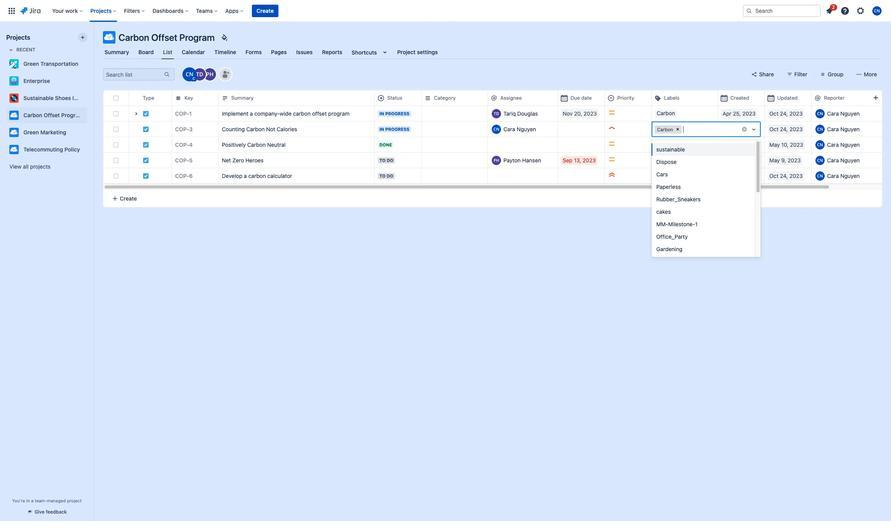 Task type: describe. For each thing, give the bounding box(es) containing it.
to do for develop a carbon calculator
[[379, 173, 393, 178]]

sustainable shoes initiative
[[23, 95, 94, 101]]

forms
[[246, 49, 262, 55]]

dashboards button
[[150, 4, 191, 17]]

payton hansen image
[[204, 68, 216, 81]]

extension
[[656, 259, 687, 265]]

tab list containing list
[[98, 45, 886, 59]]

implement
[[222, 110, 248, 117]]

calories
[[277, 126, 297, 132]]

initiative
[[72, 95, 94, 101]]

carbon inside "link"
[[23, 112, 42, 119]]

4
[[189, 141, 193, 148]]

1 horizontal spatial 1
[[695, 221, 698, 228]]

your
[[52, 7, 64, 14]]

to for develop a carbon calculator
[[379, 173, 386, 178]]

row containing type
[[103, 90, 891, 106]]

row containing cop-6
[[103, 168, 891, 184]]

neutral
[[267, 141, 286, 148]]

timeline
[[214, 49, 236, 55]]

set background color image
[[219, 33, 229, 42]]

managed
[[47, 499, 66, 504]]

search image
[[746, 8, 752, 14]]

1 inside row
[[189, 110, 192, 117]]

cara nguyen for net zero heroes
[[827, 157, 860, 164]]

apps button
[[223, 4, 246, 17]]

priority
[[617, 95, 634, 101]]

sustainable
[[23, 95, 54, 101]]

add to starred image for sustainable shoes initiative
[[85, 94, 94, 103]]

task image for cop-4
[[143, 142, 149, 148]]

cop- for 3
[[175, 126, 189, 132]]

2
[[832, 4, 835, 10]]

cop- for 4
[[175, 141, 189, 148]]

paperless
[[656, 184, 681, 190]]

collapse recent projects image
[[6, 45, 16, 55]]

gardening
[[656, 246, 682, 253]]

work
[[65, 7, 78, 14]]

carbon up 'sustainable'
[[657, 125, 675, 132]]

cop-1
[[175, 110, 192, 117]]

filter
[[794, 71, 807, 78]]

in for implement a company-wide carbon offset program
[[379, 111, 384, 116]]

more button
[[851, 68, 882, 81]]

green for green transportation
[[23, 60, 39, 67]]

add to starred image for green marketing
[[85, 128, 94, 137]]

sustainable
[[656, 146, 685, 153]]

enterprise
[[23, 78, 50, 84]]

projects inside popup button
[[90, 7, 112, 14]]

douglas
[[517, 110, 538, 117]]

in progress for counting carbon not calories
[[379, 127, 409, 132]]

a for company-
[[250, 110, 253, 117]]

apps
[[225, 7, 239, 14]]

type
[[143, 95, 154, 101]]

open image
[[749, 125, 758, 134]]

carbon down labels
[[657, 110, 675, 116]]

offset inside "link"
[[44, 112, 60, 119]]

give
[[35, 510, 45, 516]]

project
[[397, 49, 416, 55]]

rubber_sneakers
[[656, 196, 701, 203]]

wide
[[280, 110, 292, 117]]

1 horizontal spatial carbon offset program
[[119, 32, 215, 43]]

carbon up board
[[119, 32, 149, 43]]

nguyen for counting carbon not calories
[[840, 126, 860, 132]]

to do for net zero heroes
[[379, 158, 393, 163]]

carbon left clear icon
[[657, 127, 673, 132]]

create button inside primary element
[[252, 4, 278, 17]]

you're in a team-managed project
[[12, 499, 81, 504]]

issues
[[296, 49, 313, 55]]

share button
[[747, 68, 779, 81]]

green transportation link
[[6, 56, 84, 72]]

not
[[266, 126, 275, 132]]

add to starred image for enterprise
[[85, 76, 94, 86]]

1 task image from the top
[[143, 111, 149, 117]]

create inside primary element
[[257, 7, 274, 14]]

notifications image
[[825, 6, 834, 15]]

company-
[[254, 110, 280, 117]]

telecommuting policy
[[23, 146, 80, 153]]

cop-3
[[175, 126, 193, 132]]

milestone-
[[668, 221, 695, 228]]

green marketing
[[23, 129, 66, 136]]

6
[[189, 173, 193, 179]]

date
[[581, 95, 592, 101]]

cara for counting carbon not calories
[[827, 126, 839, 132]]

cell inside row
[[129, 106, 172, 121]]

to for net zero heroes
[[379, 158, 386, 163]]

give feedback button
[[22, 506, 71, 519]]

you're
[[12, 499, 25, 504]]

filter button
[[782, 68, 812, 81]]

group button
[[815, 68, 848, 81]]

green for green marketing
[[23, 129, 39, 136]]

share
[[759, 71, 774, 78]]

Search field
[[743, 4, 821, 17]]

forms link
[[244, 45, 263, 59]]

a for carbon
[[244, 173, 247, 179]]

clear image
[[675, 126, 681, 133]]

3
[[189, 126, 193, 132]]

recent
[[16, 47, 35, 53]]

cars
[[656, 171, 668, 178]]

heroes
[[245, 157, 263, 164]]

carbon up heroes
[[247, 141, 266, 148]]

created
[[730, 95, 749, 101]]

1 horizontal spatial program
[[179, 32, 215, 43]]

cara for develop a carbon calculator
[[827, 173, 839, 179]]

cop- for 5
[[175, 157, 189, 164]]

cara nguyen for develop a carbon calculator
[[827, 173, 860, 179]]

green marketing link
[[6, 125, 84, 140]]

list
[[163, 49, 172, 55]]

settings image
[[856, 6, 865, 15]]

reporter
[[824, 95, 845, 101]]

your work
[[52, 7, 78, 14]]

category
[[434, 95, 456, 101]]

marketing
[[40, 129, 66, 136]]

open image
[[131, 109, 141, 119]]

appswitcher icon image
[[7, 6, 16, 15]]

task image for cop-3
[[143, 126, 149, 132]]

shoes
[[55, 95, 71, 101]]

feedback
[[46, 510, 67, 516]]

filters button
[[122, 4, 148, 17]]



Task type: locate. For each thing, give the bounding box(es) containing it.
project settings
[[397, 49, 438, 55]]

2 vertical spatial a
[[31, 499, 34, 504]]

mm-
[[656, 221, 668, 228]]

1 vertical spatial progress
[[385, 127, 409, 132]]

summary up implement
[[231, 95, 254, 101]]

cara for positively carbon neutral
[[827, 141, 839, 148]]

1 horizontal spatial summary
[[231, 95, 254, 101]]

0 vertical spatial progress
[[385, 111, 409, 116]]

2 green from the top
[[23, 129, 39, 136]]

0 vertical spatial in
[[379, 111, 384, 116]]

0 vertical spatial to
[[379, 158, 386, 163]]

0 horizontal spatial summary
[[105, 49, 129, 55]]

0 vertical spatial program
[[179, 32, 215, 43]]

net zero heroes
[[222, 157, 263, 164]]

timeline link
[[213, 45, 238, 59]]

cop-4 link
[[175, 141, 193, 149]]

0 vertical spatial carbon
[[293, 110, 311, 117]]

tariq douglas
[[503, 110, 538, 117]]

program inside "link"
[[61, 112, 83, 119]]

do
[[387, 158, 393, 163], [387, 173, 393, 178]]

cell
[[129, 106, 172, 121]]

1 vertical spatial in
[[379, 127, 384, 132]]

1 cop- from the top
[[175, 110, 189, 117]]

add to starred image
[[85, 76, 94, 86], [85, 94, 94, 103], [85, 111, 94, 120], [85, 128, 94, 137]]

2 to do from the top
[[379, 173, 393, 178]]

sustainable shoes initiative link
[[6, 90, 94, 106]]

help image
[[840, 6, 850, 15]]

telecommuting
[[23, 146, 63, 153]]

carbon offset program inside "link"
[[23, 112, 83, 119]]

1 vertical spatial add to starred image
[[85, 145, 94, 154]]

add to starred image for carbon offset program
[[85, 111, 94, 120]]

add to starred image down sidebar navigation image
[[85, 59, 94, 69]]

offset down sustainable shoes initiative link
[[44, 112, 60, 119]]

row
[[103, 90, 891, 106], [103, 106, 891, 122], [103, 121, 891, 137], [103, 137, 891, 153], [103, 152, 891, 168], [103, 168, 891, 184]]

dashboards
[[153, 7, 184, 14]]

row containing cop-5
[[103, 152, 891, 168]]

calendar
[[182, 49, 205, 55]]

task image
[[143, 111, 149, 117], [143, 126, 149, 132], [143, 142, 149, 148], [143, 173, 149, 179]]

cop- for 1
[[175, 110, 189, 117]]

1 vertical spatial in progress
[[379, 127, 409, 132]]

in progress for implement a company-wide carbon offset program
[[379, 111, 409, 116]]

updated
[[777, 95, 798, 101]]

0 vertical spatial a
[[250, 110, 253, 117]]

summary inside row
[[231, 95, 254, 101]]

program down shoes
[[61, 112, 83, 119]]

develop a carbon calculator
[[222, 173, 292, 179]]

3 cop- from the top
[[175, 141, 189, 148]]

0 horizontal spatial create
[[120, 195, 137, 202]]

1 vertical spatial do
[[387, 173, 393, 178]]

1 in progress from the top
[[379, 111, 409, 116]]

more
[[864, 71, 877, 78]]

carbon offset program up list
[[119, 32, 215, 43]]

summary inside tab list
[[105, 49, 129, 55]]

green down "recent"
[[23, 60, 39, 67]]

0 horizontal spatial carbon offset program
[[23, 112, 83, 119]]

tariq douglas image
[[193, 68, 206, 81]]

5 cop- from the top
[[175, 173, 189, 179]]

program
[[328, 110, 350, 117]]

cop- down cop-4 link
[[175, 157, 189, 164]]

2 progress from the top
[[385, 127, 409, 132]]

in for counting carbon not calories
[[379, 127, 384, 132]]

0 horizontal spatial projects
[[6, 34, 30, 41]]

cara for net zero heroes
[[827, 157, 839, 164]]

shortcuts button
[[350, 45, 391, 59]]

1 vertical spatial summary
[[231, 95, 254, 101]]

in progress up done
[[379, 127, 409, 132]]

team-
[[35, 499, 47, 504]]

2 add to starred image from the top
[[85, 145, 94, 154]]

in progress down the status in the top left of the page
[[379, 111, 409, 116]]

jira image
[[20, 6, 40, 15], [20, 6, 40, 15]]

1 in from the top
[[379, 111, 384, 116]]

3 add to starred image from the top
[[85, 111, 94, 120]]

board
[[138, 49, 154, 55]]

cakes
[[656, 209, 671, 215]]

progress up done
[[385, 127, 409, 132]]

2 in from the top
[[379, 127, 384, 132]]

in
[[26, 499, 30, 504]]

primary element
[[5, 0, 743, 22]]

task image for cop-6
[[143, 173, 149, 179]]

1 horizontal spatial a
[[244, 173, 247, 179]]

3 row from the top
[[103, 121, 891, 137]]

0 vertical spatial projects
[[90, 7, 112, 14]]

tab list
[[98, 45, 886, 59]]

carbon right wide at the top left of the page
[[293, 110, 311, 117]]

pages
[[271, 49, 287, 55]]

calculator
[[267, 173, 292, 179]]

1 vertical spatial create
[[120, 195, 137, 202]]

1 vertical spatial create button
[[103, 190, 882, 207]]

counting
[[222, 126, 245, 132]]

tariq
[[503, 110, 516, 117]]

0 horizontal spatial 1
[[189, 110, 192, 117]]

1 green from the top
[[23, 60, 39, 67]]

0 vertical spatial create button
[[252, 4, 278, 17]]

calendar link
[[180, 45, 207, 59]]

carbon offset program
[[119, 32, 215, 43], [23, 112, 83, 119]]

2 cop- from the top
[[175, 126, 189, 132]]

positively
[[222, 141, 246, 148]]

1 vertical spatial program
[[61, 112, 83, 119]]

a right develop
[[244, 173, 247, 179]]

1 vertical spatial to
[[379, 173, 386, 178]]

due
[[571, 95, 580, 101]]

1 up 3
[[189, 110, 192, 117]]

0 vertical spatial add to starred image
[[85, 59, 94, 69]]

offset up list
[[151, 32, 177, 43]]

1 do from the top
[[387, 158, 393, 163]]

cara nguyen image
[[183, 68, 196, 81]]

cara nguyen for implement a company-wide carbon offset program
[[827, 110, 860, 117]]

projects right work
[[90, 7, 112, 14]]

labels
[[664, 95, 680, 101]]

projects button
[[88, 4, 119, 17]]

implement a company-wide carbon offset program
[[222, 110, 350, 117]]

key
[[184, 95, 193, 101]]

1 vertical spatial projects
[[6, 34, 30, 41]]

projects up "recent"
[[6, 34, 30, 41]]

clear image
[[741, 126, 748, 133]]

add to starred image
[[85, 59, 94, 69], [85, 145, 94, 154]]

offset
[[312, 110, 327, 117]]

teams
[[196, 7, 213, 14]]

2 add to starred image from the top
[[85, 94, 94, 103]]

cop- down cop-5 link
[[175, 173, 189, 179]]

issues link
[[295, 45, 314, 59]]

1 down rubber_sneakers at the top of the page
[[695, 221, 698, 228]]

1 progress from the top
[[385, 111, 409, 116]]

table
[[103, 90, 891, 190]]

green
[[23, 60, 39, 67], [23, 129, 39, 136]]

do for develop a carbon calculator
[[387, 173, 393, 178]]

1 vertical spatial offset
[[44, 112, 60, 119]]

transportation
[[40, 60, 78, 67]]

projects
[[90, 7, 112, 14], [6, 34, 30, 41]]

carbon down heroes
[[248, 173, 266, 179]]

add to starred image for telecommuting policy
[[85, 145, 94, 154]]

3 task image from the top
[[143, 142, 149, 148]]

green up telecommuting
[[23, 129, 39, 136]]

1 horizontal spatial projects
[[90, 7, 112, 14]]

0 vertical spatial 1
[[189, 110, 192, 117]]

1 horizontal spatial create
[[257, 7, 274, 14]]

2 do from the top
[[387, 173, 393, 178]]

sidebar navigation image
[[85, 31, 102, 47]]

carbon down sustainable
[[23, 112, 42, 119]]

table containing carbon
[[103, 90, 891, 190]]

a left 'company-'
[[250, 110, 253, 117]]

cop-3 link
[[175, 125, 193, 133]]

5 row from the top
[[103, 152, 891, 168]]

summary up search list text field
[[105, 49, 129, 55]]

dispose
[[656, 159, 677, 165]]

0 horizontal spatial carbon
[[248, 173, 266, 179]]

1 vertical spatial carbon offset program
[[23, 112, 83, 119]]

program
[[179, 32, 215, 43], [61, 112, 83, 119]]

1 add to starred image from the top
[[85, 59, 94, 69]]

6 row from the top
[[103, 168, 891, 184]]

0 vertical spatial summary
[[105, 49, 129, 55]]

1 to from the top
[[379, 158, 386, 163]]

cop-5 link
[[175, 157, 193, 164]]

1 horizontal spatial carbon
[[293, 110, 311, 117]]

task image
[[143, 157, 149, 164]]

cop-6
[[175, 173, 193, 179]]

2 row from the top
[[103, 106, 891, 122]]

payton
[[503, 157, 521, 164]]

add to starred image for green transportation
[[85, 59, 94, 69]]

4 row from the top
[[103, 137, 891, 153]]

4 cop- from the top
[[175, 157, 189, 164]]

create project image
[[80, 34, 86, 41]]

do for net zero heroes
[[387, 158, 393, 163]]

filters
[[124, 7, 140, 14]]

reports
[[322, 49, 342, 55]]

1 to do from the top
[[379, 158, 393, 163]]

policy
[[64, 146, 80, 153]]

done
[[379, 142, 392, 147]]

row containing cop-4
[[103, 137, 891, 153]]

nguyen for net zero heroes
[[840, 157, 860, 164]]

status
[[387, 95, 402, 101]]

nguyen for develop a carbon calculator
[[840, 173, 860, 179]]

progress down the status in the top left of the page
[[385, 111, 409, 116]]

cop- inside "link"
[[175, 173, 189, 179]]

hansen
[[522, 157, 541, 164]]

add to starred image right policy at the top left
[[85, 145, 94, 154]]

0 vertical spatial to do
[[379, 158, 393, 163]]

project settings link
[[396, 45, 439, 59]]

green transportation
[[23, 60, 78, 67]]

a right in
[[31, 499, 34, 504]]

4 add to starred image from the top
[[85, 128, 94, 137]]

0 horizontal spatial program
[[61, 112, 83, 119]]

all
[[23, 163, 29, 170]]

carbon offset program link
[[6, 108, 84, 123]]

nguyen for positively carbon neutral
[[840, 141, 860, 148]]

progress
[[385, 111, 409, 116], [385, 127, 409, 132]]

view
[[9, 163, 22, 170]]

1 vertical spatial a
[[244, 173, 247, 179]]

cara for implement a company-wide carbon offset program
[[827, 110, 839, 117]]

cop-5
[[175, 157, 193, 164]]

carbon offset program up marketing
[[23, 112, 83, 119]]

in progress
[[379, 111, 409, 116], [379, 127, 409, 132]]

banner
[[0, 0, 891, 22]]

reports link
[[320, 45, 344, 59]]

summary link
[[103, 45, 131, 59]]

zero
[[232, 157, 244, 164]]

cop- for 6
[[175, 173, 189, 179]]

0 vertical spatial create
[[257, 7, 274, 14]]

5
[[189, 157, 193, 164]]

1 vertical spatial to do
[[379, 173, 393, 178]]

cop-1 link
[[175, 110, 192, 118]]

net
[[222, 157, 231, 164]]

Search list text field
[[104, 69, 163, 80]]

due date
[[571, 95, 592, 101]]

view all projects
[[9, 163, 51, 170]]

0 vertical spatial do
[[387, 158, 393, 163]]

cara nguyen
[[827, 110, 860, 117], [503, 126, 536, 132], [827, 126, 860, 132], [827, 141, 860, 148], [827, 157, 860, 164], [827, 173, 860, 179]]

1 vertical spatial 1
[[695, 221, 698, 228]]

cara nguyen for positively carbon neutral
[[827, 141, 860, 148]]

cop- up cop-3
[[175, 110, 189, 117]]

add people image
[[221, 70, 230, 79]]

2 horizontal spatial a
[[250, 110, 253, 117]]

2 task image from the top
[[143, 126, 149, 132]]

give feedback
[[35, 510, 67, 516]]

2 to from the top
[[379, 173, 386, 178]]

progress for implement a company-wide carbon offset program
[[385, 111, 409, 116]]

1 vertical spatial carbon
[[248, 173, 266, 179]]

1 add to starred image from the top
[[85, 76, 94, 86]]

0 horizontal spatial a
[[31, 499, 34, 504]]

4 task image from the top
[[143, 173, 149, 179]]

0 vertical spatial in progress
[[379, 111, 409, 116]]

0 vertical spatial carbon offset program
[[119, 32, 215, 43]]

progress for counting carbon not calories
[[385, 127, 409, 132]]

None text field
[[683, 126, 685, 133]]

2 in progress from the top
[[379, 127, 409, 132]]

0 vertical spatial green
[[23, 60, 39, 67]]

1 row from the top
[[103, 90, 891, 106]]

cop- down cop-1 link
[[175, 126, 189, 132]]

0 vertical spatial offset
[[151, 32, 177, 43]]

nguyen for implement a company-wide carbon offset program
[[840, 110, 860, 117]]

0 horizontal spatial offset
[[44, 112, 60, 119]]

cop- down cop-3 link
[[175, 141, 189, 148]]

your profile and settings image
[[872, 6, 882, 15]]

cara nguyen for counting carbon not calories
[[827, 126, 860, 132]]

1 vertical spatial green
[[23, 129, 39, 136]]

positively carbon neutral
[[222, 141, 286, 148]]

cara
[[827, 110, 839, 117], [503, 126, 515, 132], [827, 126, 839, 132], [827, 141, 839, 148], [827, 157, 839, 164], [827, 173, 839, 179]]

enterprise link
[[6, 73, 84, 89]]

to do
[[379, 158, 393, 163], [379, 173, 393, 178]]

shortcuts
[[352, 49, 377, 56]]

1 horizontal spatial offset
[[151, 32, 177, 43]]

carbon left not
[[246, 126, 265, 132]]

counting carbon not calories
[[222, 126, 297, 132]]

telecommuting policy link
[[6, 142, 84, 158]]

program up calendar
[[179, 32, 215, 43]]

projects
[[30, 163, 51, 170]]

banner containing your work
[[0, 0, 891, 22]]

cop-
[[175, 110, 189, 117], [175, 126, 189, 132], [175, 141, 189, 148], [175, 157, 189, 164], [175, 173, 189, 179]]



Task type: vqa. For each thing, say whether or not it's contained in the screenshot.
Task image related to COP-5
yes



